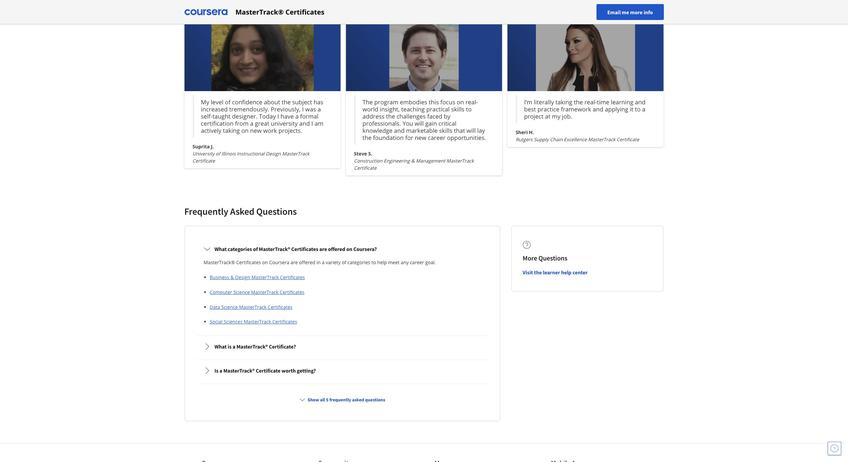 Task type: locate. For each thing, give the bounding box(es) containing it.
are inside dropdown button
[[320, 246, 327, 252]]

questions
[[365, 397, 385, 403]]

that
[[454, 126, 465, 135]]

0 horizontal spatial new
[[250, 126, 262, 135]]

my level of confidence about the subject has increased tremendously. previously, i was a self-taught designer. today i have a formal certification from a great university and i am actively taking on new work projects.
[[201, 98, 324, 135]]

design inside collapsed list
[[235, 274, 250, 281]]

of left illinois
[[216, 150, 220, 157]]

embodies
[[400, 98, 428, 106]]

the right visit
[[534, 269, 542, 276]]

certificate down construction
[[354, 165, 377, 171]]

list containing business & design mastertrack certificates
[[206, 273, 481, 325]]

opportunities.
[[447, 134, 486, 142]]

business & design mastertrack certificates
[[210, 274, 305, 281]]

questions
[[256, 205, 297, 218], [539, 254, 568, 262]]

will
[[415, 119, 424, 127], [467, 126, 476, 135]]

1 horizontal spatial career
[[428, 134, 446, 142]]

skills left that
[[439, 126, 453, 135]]

0 vertical spatial questions
[[256, 205, 297, 218]]

i left was
[[302, 105, 304, 113]]

i left have
[[278, 112, 279, 120]]

0 vertical spatial career
[[428, 134, 446, 142]]

certificate down "university"
[[193, 158, 215, 164]]

and left the am
[[299, 119, 310, 127]]

career right any
[[410, 259, 424, 266]]

collapsed list
[[196, 237, 489, 386]]

& inside collapsed list
[[231, 274, 234, 281]]

you
[[403, 119, 413, 127]]

1 horizontal spatial design
[[266, 150, 281, 157]]

show all 5 frequently asked questions
[[308, 397, 385, 403]]

to down coursera?
[[372, 259, 376, 266]]

are
[[320, 246, 327, 252], [291, 259, 298, 266]]

1 vertical spatial taking
[[223, 126, 240, 135]]

what up 'business'
[[215, 246, 227, 252]]

real-
[[466, 98, 478, 106], [585, 98, 597, 106]]

mastertrack down the data science mastertrack certificates
[[244, 319, 271, 325]]

2 horizontal spatial to
[[635, 105, 641, 113]]

0 vertical spatial skills
[[452, 105, 465, 113]]

taking down taught
[[223, 126, 240, 135]]

practical
[[427, 105, 450, 113]]

increased
[[201, 105, 228, 113]]

new inside my level of confidence about the subject has increased tremendously. previously, i was a self-taught designer. today i have a formal certification from a great university and i am actively taking on new work projects.
[[250, 126, 262, 135]]

taking up job.
[[556, 98, 573, 106]]

1 horizontal spatial &
[[411, 158, 415, 164]]

i left the am
[[312, 119, 313, 127]]

what categories of mastertrack® certificates are offered on coursera?
[[215, 246, 377, 252]]

mastertrack
[[588, 136, 616, 143], [282, 150, 310, 157], [447, 158, 474, 164], [252, 274, 279, 281], [251, 289, 279, 295], [239, 304, 267, 310], [244, 319, 271, 325]]

new right for
[[415, 134, 427, 142]]

1 horizontal spatial to
[[466, 105, 472, 113]]

mastertrack®
[[236, 7, 284, 16], [259, 246, 290, 252], [204, 259, 235, 266], [237, 343, 268, 350], [224, 367, 255, 374]]

mastertrack inside suprita j. university of illinois instructional design mastertrack certificate
[[282, 150, 310, 157]]

supply
[[534, 136, 549, 143]]

1 vertical spatial offered
[[299, 259, 316, 266]]

science for computer
[[233, 289, 250, 295]]

0 vertical spatial taking
[[556, 98, 573, 106]]

what for what categories of mastertrack® certificates are offered on coursera?
[[215, 246, 227, 252]]

certificate down the it
[[617, 136, 640, 143]]

and right the it
[[635, 98, 646, 106]]

chain
[[550, 136, 563, 143]]

0 horizontal spatial &
[[231, 274, 234, 281]]

it
[[630, 105, 634, 113]]

1 horizontal spatial are
[[320, 246, 327, 252]]

0 horizontal spatial categories
[[228, 246, 252, 252]]

will right you
[[415, 119, 424, 127]]

science up the data science mastertrack certificates
[[233, 289, 250, 295]]

my
[[552, 112, 561, 120]]

design right instructional
[[266, 150, 281, 157]]

what left is
[[215, 343, 227, 350]]

career down gain
[[428, 134, 446, 142]]

visit the learner help center link
[[523, 269, 588, 276]]

university
[[271, 119, 298, 127]]

0 vertical spatial what
[[215, 246, 227, 252]]

1 horizontal spatial categories
[[348, 259, 371, 266]]

1 horizontal spatial new
[[415, 134, 427, 142]]

taking
[[556, 98, 573, 106], [223, 126, 240, 135]]

help left center
[[562, 269, 572, 276]]

1 vertical spatial questions
[[539, 254, 568, 262]]

1 horizontal spatial real-
[[585, 98, 597, 106]]

to right the it
[[635, 105, 641, 113]]

help inside collapsed list
[[378, 259, 387, 266]]

data
[[210, 304, 220, 310]]

0 horizontal spatial are
[[291, 259, 298, 266]]

0 vertical spatial are
[[320, 246, 327, 252]]

0 vertical spatial &
[[411, 158, 415, 164]]

certificate left worth
[[256, 367, 281, 374]]

self-
[[201, 112, 213, 120]]

certificates inside dropdown button
[[291, 246, 319, 252]]

worth
[[282, 367, 296, 374]]

1 vertical spatial &
[[231, 274, 234, 281]]

is
[[215, 367, 219, 374]]

1 vertical spatial career
[[410, 259, 424, 266]]

on left coursera
[[262, 259, 268, 266]]

the right about
[[282, 98, 291, 106]]

new
[[250, 126, 262, 135], [415, 134, 427, 142]]

0 vertical spatial design
[[266, 150, 281, 157]]

0 vertical spatial science
[[233, 289, 250, 295]]

will left lay
[[467, 126, 476, 135]]

and inside my level of confidence about the subject has increased tremendously. previously, i was a self-taught designer. today i have a formal certification from a great university and i am actively taking on new work projects.
[[299, 119, 310, 127]]

1 vertical spatial are
[[291, 259, 298, 266]]

categories up business & design mastertrack certificates
[[228, 246, 252, 252]]

new inside the program embodies this focus on real- world insight, teaching practical skills to address the challenges faced by professionals. you will gain critical knowledge and marketable skills that will lay the foundation for new career opportunities.
[[415, 134, 427, 142]]

info
[[644, 9, 653, 15]]

from
[[235, 119, 249, 127]]

1 horizontal spatial i
[[302, 105, 304, 113]]

the program embodies this focus on real- world insight, teaching practical skills to address the challenges faced by professionals. you will gain critical knowledge and marketable skills that will lay the foundation for new career opportunities.
[[363, 98, 486, 142]]

2 what from the top
[[215, 343, 227, 350]]

1 vertical spatial design
[[235, 274, 250, 281]]

a inside dropdown button
[[233, 343, 236, 350]]

mastertrack right the excellence
[[588, 136, 616, 143]]

on left coursera?
[[347, 246, 353, 252]]

1 vertical spatial science
[[222, 304, 238, 310]]

on inside my level of confidence about the subject has increased tremendously. previously, i was a self-taught designer. today i have a formal certification from a great university and i am actively taking on new work projects.
[[242, 126, 249, 135]]

the inside my level of confidence about the subject has increased tremendously. previously, i was a self-taught designer. today i have a formal certification from a great university and i am actively taking on new work projects.
[[282, 98, 291, 106]]

h.
[[529, 129, 534, 136]]

projects.
[[279, 126, 302, 135]]

0 horizontal spatial questions
[[256, 205, 297, 218]]

about
[[264, 98, 280, 106]]

skills right "by"
[[452, 105, 465, 113]]

foundation
[[373, 134, 404, 142]]

on right focus
[[457, 98, 464, 106]]

of inside suprita j. university of illinois instructional design mastertrack certificate
[[216, 150, 220, 157]]

0 vertical spatial offered
[[328, 246, 346, 252]]

& right engineering
[[411, 158, 415, 164]]

0 horizontal spatial help
[[378, 259, 387, 266]]

5
[[326, 397, 329, 403]]

confidence
[[232, 98, 263, 106]]

computer science mastertrack certificates
[[210, 289, 305, 295]]

the
[[363, 98, 373, 106]]

1 what from the top
[[215, 246, 227, 252]]

1 horizontal spatial will
[[467, 126, 476, 135]]

categories
[[228, 246, 252, 252], [348, 259, 371, 266]]

0 horizontal spatial career
[[410, 259, 424, 266]]

visit the learner help center
[[523, 269, 588, 276]]

are up mastertrack® certificates on coursera are offered in a variety of categories to help meet any career goal.
[[320, 246, 327, 252]]

lay
[[478, 126, 485, 135]]

great
[[255, 119, 270, 127]]

1 horizontal spatial offered
[[328, 246, 346, 252]]

taking inside 'i'm literally taking the real-time learning and best practice framework and applying it to a project at my job.'
[[556, 98, 573, 106]]

on
[[457, 98, 464, 106], [242, 126, 249, 135], [347, 246, 353, 252], [262, 259, 268, 266]]

email
[[608, 9, 621, 15]]

work
[[263, 126, 277, 135]]

1 vertical spatial help
[[562, 269, 572, 276]]

on inside dropdown button
[[347, 246, 353, 252]]

email me more info
[[608, 9, 653, 15]]

mastertrack down projects.
[[282, 150, 310, 157]]

to right focus
[[466, 105, 472, 113]]

on down the designer.
[[242, 126, 249, 135]]

a
[[318, 105, 321, 113], [643, 105, 646, 113], [296, 112, 299, 120], [250, 119, 254, 127], [322, 259, 325, 266], [233, 343, 236, 350], [220, 367, 222, 374]]

literally
[[534, 98, 554, 106]]

critical
[[439, 119, 457, 127]]

email me more info button
[[597, 4, 664, 20]]

1 horizontal spatial help
[[562, 269, 572, 276]]

0 horizontal spatial taking
[[223, 126, 240, 135]]

teaching
[[402, 105, 425, 113]]

of right variety
[[342, 259, 347, 266]]

0 vertical spatial categories
[[228, 246, 252, 252]]

1 real- from the left
[[466, 98, 478, 106]]

categories down coursera?
[[348, 259, 371, 266]]

1 vertical spatial what
[[215, 343, 227, 350]]

to inside collapsed list
[[372, 259, 376, 266]]

0 vertical spatial help
[[378, 259, 387, 266]]

what categories of mastertrack® certificates are offered on coursera? button
[[198, 240, 487, 259]]

0 horizontal spatial offered
[[299, 259, 316, 266]]

business
[[210, 274, 229, 281]]

and left for
[[394, 126, 405, 135]]

0 horizontal spatial to
[[372, 259, 376, 266]]

job.
[[562, 112, 573, 120]]

of right "level"
[[225, 98, 231, 106]]

engineering
[[384, 158, 410, 164]]

the inside frequently asked questions element
[[534, 269, 542, 276]]

address
[[363, 112, 385, 120]]

design up the computer science mastertrack certificates 'link' at the left bottom
[[235, 274, 250, 281]]

and
[[635, 98, 646, 106], [593, 105, 604, 113], [299, 119, 310, 127], [394, 126, 405, 135]]

real- left the applying
[[585, 98, 597, 106]]

1 horizontal spatial taking
[[556, 98, 573, 106]]

real- right focus
[[466, 98, 478, 106]]

a inside 'i'm literally taking the real-time learning and best practice framework and applying it to a project at my job.'
[[643, 105, 646, 113]]

certificates
[[286, 7, 325, 16], [291, 246, 319, 252], [236, 259, 261, 266], [280, 274, 305, 281], [280, 289, 305, 295], [268, 304, 293, 310], [273, 319, 297, 325]]

to
[[466, 105, 472, 113], [635, 105, 641, 113], [372, 259, 376, 266]]

and left the applying
[[593, 105, 604, 113]]

mastertrack down opportunities.
[[447, 158, 474, 164]]

0 horizontal spatial design
[[235, 274, 250, 281]]

career
[[428, 134, 446, 142], [410, 259, 424, 266]]

new left "work"
[[250, 126, 262, 135]]

2 real- from the left
[[585, 98, 597, 106]]

offered left 'in'
[[299, 259, 316, 266]]

are down what categories of mastertrack® certificates are offered on coursera?
[[291, 259, 298, 266]]

previously,
[[271, 105, 301, 113]]

of up business & design mastertrack certificates
[[253, 246, 258, 252]]

have
[[281, 112, 294, 120]]

0 horizontal spatial real-
[[466, 98, 478, 106]]

variety
[[326, 259, 341, 266]]

what
[[215, 246, 227, 252], [215, 343, 227, 350]]

mastertrack up social sciences mastertrack certificates
[[239, 304, 267, 310]]

offered up variety
[[328, 246, 346, 252]]

level
[[211, 98, 224, 106]]

science right data on the bottom left of page
[[222, 304, 238, 310]]

1 vertical spatial skills
[[439, 126, 453, 135]]

the left time
[[574, 98, 583, 106]]

list
[[206, 273, 481, 325]]

& right 'business'
[[231, 274, 234, 281]]

of inside what categories of mastertrack® certificates are offered on coursera? dropdown button
[[253, 246, 258, 252]]

what for what is a mastertrack® certificate?
[[215, 343, 227, 350]]

am
[[315, 119, 324, 127]]

& inside steve s. construction engineering & management mastertrack certificate
[[411, 158, 415, 164]]

help left the meet
[[378, 259, 387, 266]]

in
[[317, 259, 321, 266]]



Task type: vqa. For each thing, say whether or not it's contained in the screenshot.
INDIVIDUALS
no



Task type: describe. For each thing, give the bounding box(es) containing it.
i'm literally taking the real-time learning and best practice framework and applying it to a project at my job.
[[525, 98, 646, 120]]

today
[[259, 112, 276, 120]]

to inside the program embodies this focus on real- world insight, teaching practical skills to address the challenges faced by professionals. you will gain critical knowledge and marketable skills that will lay the foundation for new career opportunities.
[[466, 105, 472, 113]]

help center image
[[831, 445, 839, 453]]

my
[[201, 98, 209, 106]]

j.
[[211, 143, 214, 150]]

is
[[228, 343, 232, 350]]

meet
[[388, 259, 400, 266]]

management
[[416, 158, 446, 164]]

illinois
[[222, 150, 236, 157]]

asked
[[352, 397, 364, 403]]

learning
[[611, 98, 634, 106]]

mastertrack up the computer science mastertrack certificates 'link' at the left bottom
[[252, 274, 279, 281]]

taking inside my level of confidence about the subject has increased tremendously. previously, i was a self-taught designer. today i have a formal certification from a great university and i am actively taking on new work projects.
[[223, 126, 240, 135]]

gain
[[426, 119, 437, 127]]

coursera
[[269, 259, 290, 266]]

subject
[[292, 98, 312, 106]]

insight,
[[380, 105, 400, 113]]

steve s. construction engineering & management mastertrack certificate
[[354, 150, 474, 171]]

social sciences mastertrack certificates
[[210, 319, 297, 325]]

1 vertical spatial categories
[[348, 259, 371, 266]]

asked
[[230, 205, 255, 218]]

best
[[525, 105, 536, 113]]

rutgers
[[516, 136, 533, 143]]

0 horizontal spatial will
[[415, 119, 424, 127]]

for
[[406, 134, 414, 142]]

coursera image
[[184, 7, 228, 17]]

new for work
[[250, 126, 262, 135]]

time
[[597, 98, 610, 106]]

world
[[363, 105, 379, 113]]

mastertrack® inside "dropdown button"
[[224, 367, 255, 374]]

knowledge
[[363, 126, 393, 135]]

a inside "dropdown button"
[[220, 367, 222, 374]]

certificate inside steve s. construction engineering & management mastertrack certificate
[[354, 165, 377, 171]]

frequently asked questions element
[[179, 205, 670, 427]]

professionals.
[[363, 119, 401, 127]]

science for data
[[222, 304, 238, 310]]

has
[[314, 98, 324, 106]]

mastertrack inside steve s. construction engineering & management mastertrack certificate
[[447, 158, 474, 164]]

frequently
[[184, 205, 228, 218]]

certification
[[201, 119, 234, 127]]

university
[[193, 150, 215, 157]]

the down program
[[386, 112, 395, 120]]

more
[[523, 254, 538, 262]]

categories inside dropdown button
[[228, 246, 252, 252]]

new for career
[[415, 134, 427, 142]]

i'm
[[525, 98, 533, 106]]

actively
[[201, 126, 222, 135]]

is a mastertrack® certificate worth getting?
[[215, 367, 316, 374]]

program
[[375, 98, 399, 106]]

more questions
[[523, 254, 568, 262]]

mastertrack inside sheri h. rutgers supply chain excellence mastertrack certificate
[[588, 136, 616, 143]]

more
[[631, 9, 643, 15]]

mastertrack® certificates
[[236, 7, 325, 16]]

applying
[[605, 105, 629, 113]]

social sciences mastertrack certificates link
[[210, 319, 297, 325]]

1 horizontal spatial questions
[[539, 254, 568, 262]]

coursera?
[[354, 246, 377, 252]]

sheri
[[516, 129, 528, 136]]

career inside collapsed list
[[410, 259, 424, 266]]

designer.
[[232, 112, 258, 120]]

framework
[[561, 105, 592, 113]]

real- inside the program embodies this focus on real- world insight, teaching practical skills to address the challenges faced by professionals. you will gain critical knowledge and marketable skills that will lay the foundation for new career opportunities.
[[466, 98, 478, 106]]

center
[[573, 269, 588, 276]]

design inside suprita j. university of illinois instructional design mastertrack certificate
[[266, 150, 281, 157]]

certificate inside suprita j. university of illinois instructional design mastertrack certificate
[[193, 158, 215, 164]]

all
[[320, 397, 325, 403]]

real- inside 'i'm literally taking the real-time learning and best practice framework and applying it to a project at my job.'
[[585, 98, 597, 106]]

challenges
[[397, 112, 426, 120]]

any
[[401, 259, 409, 266]]

marketable
[[406, 126, 438, 135]]

computer science mastertrack certificates link
[[210, 289, 305, 295]]

is a mastertrack® certificate worth getting? button
[[198, 361, 487, 380]]

practice
[[538, 105, 560, 113]]

computer
[[210, 289, 232, 295]]

on inside the program embodies this focus on real- world insight, teaching practical skills to address the challenges faced by professionals. you will gain critical knowledge and marketable skills that will lay the foundation for new career opportunities.
[[457, 98, 464, 106]]

data science mastertrack certificates
[[210, 304, 293, 310]]

career inside the program embodies this focus on real- world insight, teaching practical skills to address the challenges faced by professionals. you will gain critical knowledge and marketable skills that will lay the foundation for new career opportunities.
[[428, 134, 446, 142]]

the up s.
[[363, 134, 372, 142]]

excellence
[[564, 136, 587, 143]]

2 horizontal spatial i
[[312, 119, 313, 127]]

0 horizontal spatial i
[[278, 112, 279, 120]]

mastertrack down business & design mastertrack certificates link
[[251, 289, 279, 295]]

to inside 'i'm literally taking the real-time learning and best practice framework and applying it to a project at my job.'
[[635, 105, 641, 113]]

certificate inside "dropdown button"
[[256, 367, 281, 374]]

formal
[[300, 112, 319, 120]]

of inside my level of confidence about the subject has increased tremendously. previously, i was a self-taught designer. today i have a formal certification from a great university and i am actively taking on new work projects.
[[225, 98, 231, 106]]

offered inside what categories of mastertrack® certificates are offered on coursera? dropdown button
[[328, 246, 346, 252]]

social
[[210, 319, 223, 325]]

instructional
[[237, 150, 265, 157]]

faced
[[428, 112, 443, 120]]

the inside 'i'm literally taking the real-time learning and best practice framework and applying it to a project at my job.'
[[574, 98, 583, 106]]

this
[[429, 98, 439, 106]]

was
[[306, 105, 316, 113]]

visit
[[523, 269, 533, 276]]

suprita
[[193, 143, 210, 150]]

list inside collapsed list
[[206, 273, 481, 325]]

data science mastertrack certificates link
[[210, 304, 293, 310]]

frequently asked questions
[[184, 205, 297, 218]]

certificate inside sheri h. rutgers supply chain excellence mastertrack certificate
[[617, 136, 640, 143]]

show
[[308, 397, 319, 403]]

getting?
[[297, 367, 316, 374]]

me
[[622, 9, 630, 15]]

steve
[[354, 150, 367, 157]]

what is a mastertrack® certificate?
[[215, 343, 296, 350]]

and inside the program embodies this focus on real- world insight, teaching practical skills to address the challenges faced by professionals. you will gain critical knowledge and marketable skills that will lay the foundation for new career opportunities.
[[394, 126, 405, 135]]

sheri h. rutgers supply chain excellence mastertrack certificate
[[516, 129, 640, 143]]



